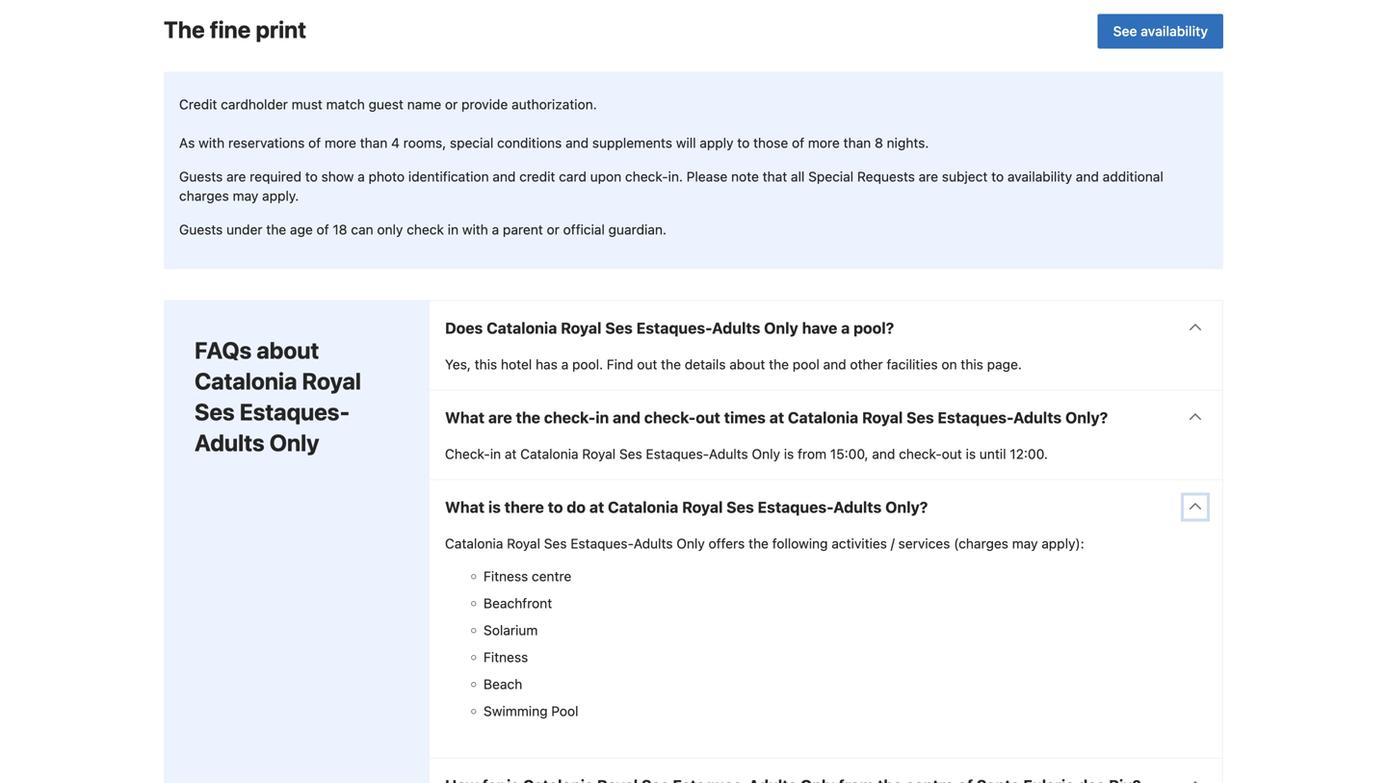 Task type: describe. For each thing, give the bounding box(es) containing it.
as
[[179, 135, 195, 151]]

out for find
[[637, 357, 658, 373]]

of left 18
[[317, 222, 329, 238]]

1 more from the left
[[325, 135, 356, 151]]

ses up offers at right
[[727, 498, 754, 517]]

adults down times
[[709, 446, 748, 462]]

accordion control element
[[429, 300, 1224, 783]]

may inside accordion control element
[[1013, 536, 1038, 552]]

parent
[[503, 222, 543, 238]]

other
[[850, 357, 883, 373]]

what are the check-in and check-out times at catalonia royal ses estaques-adults only?
[[445, 409, 1108, 427]]

the
[[164, 16, 205, 43]]

details
[[685, 357, 726, 373]]

the left age
[[266, 222, 286, 238]]

18
[[333, 222, 347, 238]]

age
[[290, 222, 313, 238]]

adults up activities
[[834, 498, 882, 517]]

guardian.
[[609, 222, 667, 238]]

fitness centre
[[484, 569, 572, 585]]

0 vertical spatial at
[[770, 409, 785, 427]]

12:00.
[[1010, 446, 1048, 462]]

facilities
[[887, 357, 938, 373]]

estaques- inside faqs about catalonia royal ses estaques- adults only
[[240, 399, 350, 426]]

what are the check-in and check-out times at catalonia royal ses estaques-adults only? button
[[430, 391, 1223, 445]]

upon
[[590, 169, 622, 185]]

adults up yes, this hotel has a pool. find out the details about the pool and other facilities on this page.
[[712, 319, 761, 337]]

those
[[754, 135, 789, 151]]

to inside dropdown button
[[548, 498, 563, 517]]

required
[[250, 169, 302, 185]]

only inside dropdown button
[[764, 319, 799, 337]]

identification
[[408, 169, 489, 185]]

centre
[[532, 569, 572, 585]]

what is there to do at catalonia royal ses estaques-adults only? button
[[430, 481, 1223, 535]]

8
[[875, 135, 884, 151]]

times
[[724, 409, 766, 427]]

swimming pool
[[484, 704, 579, 720]]

pool?
[[854, 319, 895, 337]]

fitness for fitness
[[484, 650, 528, 666]]

check- down details
[[645, 409, 696, 427]]

/
[[891, 536, 895, 552]]

15:00,
[[831, 446, 869, 462]]

guests under the age of 18 can only check in with a parent or official guardian.
[[179, 222, 667, 238]]

what is there to do at catalonia royal ses estaques-adults only?
[[445, 498, 928, 517]]

a inside guests are required to show a photo identification and credit card upon check-in. please note that all special requests are subject to availability and additional charges may apply.
[[358, 169, 365, 185]]

pool
[[793, 357, 820, 373]]

see
[[1114, 23, 1138, 39]]

following
[[773, 536, 828, 552]]

the left pool
[[769, 357, 789, 373]]

beachfront
[[484, 596, 552, 612]]

0 vertical spatial only?
[[1066, 409, 1108, 427]]

availability inside button
[[1141, 23, 1208, 39]]

provide
[[462, 97, 508, 112]]

what for what is there to do at catalonia royal ses estaques-adults only?
[[445, 498, 485, 517]]

estaques- inside does catalonia royal ses estaques-adults only have a pool? dropdown button
[[637, 319, 712, 337]]

guest
[[369, 97, 404, 112]]

4
[[391, 135, 400, 151]]

pool
[[552, 704, 579, 720]]

1 horizontal spatial in
[[490, 446, 501, 462]]

page.
[[987, 357, 1022, 373]]

of down must at left top
[[308, 135, 321, 151]]

from
[[798, 446, 827, 462]]

see availability
[[1114, 23, 1208, 39]]

availability inside guests are required to show a photo identification and credit card upon check-in. please note that all special requests are subject to availability and additional charges may apply.
[[1008, 169, 1073, 185]]

do
[[567, 498, 586, 517]]

ses up find
[[605, 319, 633, 337]]

swimming
[[484, 704, 548, 720]]

are for guests are required to show a photo identification and credit card upon check-in. please note that all special requests are subject to availability and additional charges may apply.
[[227, 169, 246, 185]]

0 horizontal spatial only?
[[886, 498, 928, 517]]

special
[[450, 135, 494, 151]]

out for check-
[[696, 409, 721, 427]]

catalonia inside faqs about catalonia royal ses estaques- adults only
[[195, 368, 297, 395]]

credit cardholder must match guest name or provide authorization.
[[179, 97, 597, 112]]

2 horizontal spatial are
[[919, 169, 939, 185]]

check- right '15:00,'
[[899, 446, 942, 462]]

2 more from the left
[[808, 135, 840, 151]]

until
[[980, 446, 1007, 462]]

credit
[[520, 169, 555, 185]]

check- inside guests are required to show a photo identification and credit card upon check-in. please note that all special requests are subject to availability and additional charges may apply.
[[625, 169, 668, 185]]

as with reservations of more than 4 rooms, special conditions and supplements will apply to those of more than 8 nights.
[[179, 135, 929, 151]]

card
[[559, 169, 587, 185]]

authorization.
[[512, 97, 597, 112]]

and left additional
[[1076, 169, 1099, 185]]

of right those
[[792, 135, 805, 151]]

fitness for fitness centre
[[484, 569, 528, 585]]

requests
[[858, 169, 915, 185]]

reservations
[[228, 135, 305, 151]]

charges
[[179, 188, 229, 204]]

a inside dropdown button
[[841, 319, 850, 337]]

official
[[563, 222, 605, 238]]

and right '15:00,'
[[872, 446, 896, 462]]

print
[[256, 16, 307, 43]]

hotel
[[501, 357, 532, 373]]

check- down pool.
[[544, 409, 596, 427]]

subject
[[942, 169, 988, 185]]

see availability button
[[1098, 14, 1224, 48]]

cardholder
[[221, 97, 288, 112]]

0 horizontal spatial in
[[448, 222, 459, 238]]

show
[[321, 169, 354, 185]]

does
[[445, 319, 483, 337]]

apply
[[700, 135, 734, 151]]



Task type: vqa. For each thing, say whether or not it's contained in the screenshot.
&
no



Task type: locate. For each thing, give the bounding box(es) containing it.
note
[[732, 169, 759, 185]]

may left apply): at the right bottom
[[1013, 536, 1038, 552]]

2 than from the left
[[844, 135, 871, 151]]

is left until
[[966, 446, 976, 462]]

additional
[[1103, 169, 1164, 185]]

adults down faqs
[[195, 429, 265, 456]]

ses up "what is there to do at catalonia royal ses estaques-adults only?"
[[620, 446, 642, 462]]

royal inside faqs about catalonia royal ses estaques- adults only
[[302, 368, 361, 395]]

a left parent
[[492, 222, 499, 238]]

in right check
[[448, 222, 459, 238]]

catalonia up fitness centre
[[445, 536, 503, 552]]

may up under
[[233, 188, 259, 204]]

2 fitness from the top
[[484, 650, 528, 666]]

and inside what are the check-in and check-out times at catalonia royal ses estaques-adults only? dropdown button
[[613, 409, 641, 427]]

1 than from the left
[[360, 135, 388, 151]]

1 horizontal spatial may
[[1013, 536, 1038, 552]]

estaques- up "what is there to do at catalonia royal ses estaques-adults only?"
[[646, 446, 709, 462]]

fitness
[[484, 569, 528, 585], [484, 650, 528, 666]]

0 horizontal spatial availability
[[1008, 169, 1073, 185]]

1 horizontal spatial at
[[590, 498, 604, 517]]

0 vertical spatial may
[[233, 188, 259, 204]]

1 vertical spatial only?
[[886, 498, 928, 517]]

royal
[[561, 319, 602, 337], [302, 368, 361, 395], [862, 409, 903, 427], [582, 446, 616, 462], [682, 498, 723, 517], [507, 536, 541, 552]]

the right offers at right
[[749, 536, 769, 552]]

please
[[687, 169, 728, 185]]

0 vertical spatial availability
[[1141, 23, 1208, 39]]

estaques- up until
[[938, 409, 1014, 427]]

0 vertical spatial guests
[[179, 169, 223, 185]]

there
[[505, 498, 544, 517]]

all
[[791, 169, 805, 185]]

than left '4'
[[360, 135, 388, 151]]

under
[[227, 222, 263, 238]]

estaques-
[[637, 319, 712, 337], [240, 399, 350, 426], [938, 409, 1014, 427], [646, 446, 709, 462], [758, 498, 834, 517], [571, 536, 634, 552]]

and
[[566, 135, 589, 151], [493, 169, 516, 185], [1076, 169, 1099, 185], [824, 357, 847, 373], [613, 409, 641, 427], [872, 446, 896, 462]]

this right on on the top of the page
[[961, 357, 984, 373]]

the down the hotel
[[516, 409, 541, 427]]

find
[[607, 357, 634, 373]]

has
[[536, 357, 558, 373]]

about right details
[[730, 357, 766, 373]]

name
[[407, 97, 442, 112]]

only?
[[1066, 409, 1108, 427], [886, 498, 928, 517]]

out right find
[[637, 357, 658, 373]]

2 this from the left
[[961, 357, 984, 373]]

out
[[637, 357, 658, 373], [696, 409, 721, 427], [942, 446, 963, 462]]

can
[[351, 222, 374, 238]]

to right subject
[[992, 169, 1004, 185]]

1 vertical spatial with
[[462, 222, 488, 238]]

1 horizontal spatial availability
[[1141, 23, 1208, 39]]

or
[[445, 97, 458, 112], [547, 222, 560, 238]]

0 vertical spatial with
[[199, 135, 225, 151]]

are up check-
[[488, 409, 512, 427]]

2 horizontal spatial in
[[596, 409, 609, 427]]

this
[[475, 357, 497, 373], [961, 357, 984, 373]]

in down pool.
[[596, 409, 609, 427]]

only
[[377, 222, 403, 238]]

may inside guests are required to show a photo identification and credit card upon check-in. please note that all special requests are subject to availability and additional charges may apply.
[[233, 188, 259, 204]]

1 vertical spatial or
[[547, 222, 560, 238]]

with left parent
[[462, 222, 488, 238]]

check-in at catalonia royal ses estaques-adults only is from 15:00, and check-out is until 12:00.
[[445, 446, 1048, 462]]

1 horizontal spatial about
[[730, 357, 766, 373]]

faqs about catalonia royal ses estaques- adults only
[[195, 337, 361, 456]]

ses
[[605, 319, 633, 337], [195, 399, 235, 426], [907, 409, 934, 427], [620, 446, 642, 462], [727, 498, 754, 517], [544, 536, 567, 552]]

fine
[[210, 16, 251, 43]]

have
[[802, 319, 838, 337]]

does catalonia royal ses estaques-adults only have a pool? button
[[430, 301, 1223, 355]]

1 horizontal spatial with
[[462, 222, 488, 238]]

adults up 12:00.
[[1014, 409, 1062, 427]]

2 horizontal spatial out
[[942, 446, 963, 462]]

check-
[[625, 169, 668, 185], [544, 409, 596, 427], [645, 409, 696, 427], [899, 446, 942, 462]]

guests inside guests are required to show a photo identification and credit card upon check-in. please note that all special requests are subject to availability and additional charges may apply.
[[179, 169, 223, 185]]

0 horizontal spatial about
[[257, 337, 319, 364]]

more up special
[[808, 135, 840, 151]]

1 horizontal spatial out
[[696, 409, 721, 427]]

2 what from the top
[[445, 498, 485, 517]]

0 horizontal spatial than
[[360, 135, 388, 151]]

nights.
[[887, 135, 929, 151]]

are inside dropdown button
[[488, 409, 512, 427]]

catalonia up there
[[521, 446, 579, 462]]

about inside faqs about catalonia royal ses estaques- adults only
[[257, 337, 319, 364]]

catalonia right do
[[608, 498, 679, 517]]

than
[[360, 135, 388, 151], [844, 135, 871, 151]]

0 horizontal spatial may
[[233, 188, 259, 204]]

on
[[942, 357, 957, 373]]

only inside faqs about catalonia royal ses estaques- adults only
[[270, 429, 319, 456]]

this right yes,
[[475, 357, 497, 373]]

catalonia royal ses estaques-adults only offers the following activities / services (charges may apply):
[[445, 536, 1085, 552]]

in inside dropdown button
[[596, 409, 609, 427]]

adults down "what is there to do at catalonia royal ses estaques-adults only?"
[[634, 536, 673, 552]]

and right pool
[[824, 357, 847, 373]]

what down check-
[[445, 498, 485, 517]]

may
[[233, 188, 259, 204], [1013, 536, 1038, 552]]

1 what from the top
[[445, 409, 485, 427]]

availability right see
[[1141, 23, 1208, 39]]

check
[[407, 222, 444, 238]]

at right check-
[[505, 446, 517, 462]]

estaques- up details
[[637, 319, 712, 337]]

estaques- up following on the right bottom
[[758, 498, 834, 517]]

1 vertical spatial guests
[[179, 222, 223, 238]]

the left details
[[661, 357, 681, 373]]

out inside dropdown button
[[696, 409, 721, 427]]

availability right subject
[[1008, 169, 1073, 185]]

ses down faqs
[[195, 399, 235, 426]]

1 vertical spatial in
[[596, 409, 609, 427]]

than left the 8
[[844, 135, 871, 151]]

credit
[[179, 97, 217, 112]]

(charges
[[954, 536, 1009, 552]]

catalonia up the hotel
[[487, 319, 557, 337]]

0 vertical spatial fitness
[[484, 569, 528, 585]]

0 vertical spatial out
[[637, 357, 658, 373]]

0 horizontal spatial more
[[325, 135, 356, 151]]

2 guests from the top
[[179, 222, 223, 238]]

0 vertical spatial what
[[445, 409, 485, 427]]

are left subject
[[919, 169, 939, 185]]

0 vertical spatial in
[[448, 222, 459, 238]]

a right show
[[358, 169, 365, 185]]

and left credit at the left
[[493, 169, 516, 185]]

estaques- inside what is there to do at catalonia royal ses estaques-adults only? dropdown button
[[758, 498, 834, 517]]

2 vertical spatial out
[[942, 446, 963, 462]]

check-
[[445, 446, 490, 462]]

ses down facilities
[[907, 409, 934, 427]]

to left do
[[548, 498, 563, 517]]

1 vertical spatial may
[[1013, 536, 1038, 552]]

is left 'from'
[[784, 446, 794, 462]]

the
[[266, 222, 286, 238], [661, 357, 681, 373], [769, 357, 789, 373], [516, 409, 541, 427], [749, 536, 769, 552]]

must
[[292, 97, 323, 112]]

1 guests from the top
[[179, 169, 223, 185]]

0 horizontal spatial with
[[199, 135, 225, 151]]

will
[[676, 135, 696, 151]]

with
[[199, 135, 225, 151], [462, 222, 488, 238]]

services
[[899, 536, 951, 552]]

adults
[[712, 319, 761, 337], [1014, 409, 1062, 427], [195, 429, 265, 456], [709, 446, 748, 462], [834, 498, 882, 517], [634, 536, 673, 552]]

activities
[[832, 536, 887, 552]]

about right faqs
[[257, 337, 319, 364]]

ses up centre
[[544, 536, 567, 552]]

out left times
[[696, 409, 721, 427]]

2 vertical spatial in
[[490, 446, 501, 462]]

are
[[227, 169, 246, 185], [919, 169, 939, 185], [488, 409, 512, 427]]

what for what are the check-in and check-out times at catalonia royal ses estaques-adults only?
[[445, 409, 485, 427]]

1 vertical spatial out
[[696, 409, 721, 427]]

0 horizontal spatial or
[[445, 97, 458, 112]]

2 horizontal spatial is
[[966, 446, 976, 462]]

estaques- down do
[[571, 536, 634, 552]]

to right the apply
[[738, 135, 750, 151]]

at right do
[[590, 498, 604, 517]]

about
[[257, 337, 319, 364], [730, 357, 766, 373]]

catalonia
[[487, 319, 557, 337], [195, 368, 297, 395], [788, 409, 859, 427], [521, 446, 579, 462], [608, 498, 679, 517], [445, 536, 503, 552]]

1 horizontal spatial are
[[488, 409, 512, 427]]

fitness up beach
[[484, 650, 528, 666]]

check- down the supplements
[[625, 169, 668, 185]]

1 horizontal spatial or
[[547, 222, 560, 238]]

ses inside faqs about catalonia royal ses estaques- adults only
[[195, 399, 235, 426]]

and down find
[[613, 409, 641, 427]]

0 horizontal spatial out
[[637, 357, 658, 373]]

2 vertical spatial at
[[590, 498, 604, 517]]

1 vertical spatial what
[[445, 498, 485, 517]]

at right times
[[770, 409, 785, 427]]

the inside dropdown button
[[516, 409, 541, 427]]

or right name
[[445, 97, 458, 112]]

1 horizontal spatial more
[[808, 135, 840, 151]]

a right has on the left top of the page
[[561, 357, 569, 373]]

estaques- inside what are the check-in and check-out times at catalonia royal ses estaques-adults only? dropdown button
[[938, 409, 1014, 427]]

0 horizontal spatial is
[[488, 498, 501, 517]]

1 horizontal spatial this
[[961, 357, 984, 373]]

what up check-
[[445, 409, 485, 427]]

in
[[448, 222, 459, 238], [596, 409, 609, 427], [490, 446, 501, 462]]

1 fitness from the top
[[484, 569, 528, 585]]

about inside accordion control element
[[730, 357, 766, 373]]

apply.
[[262, 188, 299, 204]]

fitness up beachfront at left
[[484, 569, 528, 585]]

0 vertical spatial or
[[445, 97, 458, 112]]

to left show
[[305, 169, 318, 185]]

or right parent
[[547, 222, 560, 238]]

guests up charges
[[179, 169, 223, 185]]

guests for guests are required to show a photo identification and credit card upon check-in. please note that all special requests are subject to availability and additional charges may apply.
[[179, 169, 223, 185]]

conditions
[[497, 135, 562, 151]]

offers
[[709, 536, 745, 552]]

guests are required to show a photo identification and credit card upon check-in. please note that all special requests are subject to availability and additional charges may apply.
[[179, 169, 1164, 204]]

are for what are the check-in and check-out times at catalonia royal ses estaques-adults only?
[[488, 409, 512, 427]]

guests for guests under the age of 18 can only check in with a parent or official guardian.
[[179, 222, 223, 238]]

with right as
[[199, 135, 225, 151]]

in.
[[668, 169, 683, 185]]

only
[[764, 319, 799, 337], [270, 429, 319, 456], [752, 446, 781, 462], [677, 536, 705, 552]]

a
[[358, 169, 365, 185], [492, 222, 499, 238], [841, 319, 850, 337], [561, 357, 569, 373]]

1 vertical spatial availability
[[1008, 169, 1073, 185]]

faqs
[[195, 337, 252, 364]]

1 vertical spatial at
[[505, 446, 517, 462]]

adults inside faqs about catalonia royal ses estaques- adults only
[[195, 429, 265, 456]]

does catalonia royal ses estaques-adults only have a pool?
[[445, 319, 895, 337]]

catalonia down faqs
[[195, 368, 297, 395]]

special
[[809, 169, 854, 185]]

a right have
[[841, 319, 850, 337]]

yes,
[[445, 357, 471, 373]]

and up card on the left top
[[566, 135, 589, 151]]

are up charges
[[227, 169, 246, 185]]

0 horizontal spatial at
[[505, 446, 517, 462]]

1 horizontal spatial than
[[844, 135, 871, 151]]

1 horizontal spatial is
[[784, 446, 794, 462]]

match
[[326, 97, 365, 112]]

beach
[[484, 677, 523, 693]]

at
[[770, 409, 785, 427], [505, 446, 517, 462], [590, 498, 604, 517]]

1 this from the left
[[475, 357, 497, 373]]

photo
[[369, 169, 405, 185]]

what
[[445, 409, 485, 427], [445, 498, 485, 517]]

1 vertical spatial fitness
[[484, 650, 528, 666]]

0 horizontal spatial this
[[475, 357, 497, 373]]

is inside dropdown button
[[488, 498, 501, 517]]

the fine print
[[164, 16, 307, 43]]

yes, this hotel has a pool. find out the details about the pool and other facilities on this page.
[[445, 357, 1022, 373]]

apply):
[[1042, 536, 1085, 552]]

is left there
[[488, 498, 501, 517]]

1 horizontal spatial only?
[[1066, 409, 1108, 427]]

out left until
[[942, 446, 963, 462]]

estaques- down faqs
[[240, 399, 350, 426]]

catalonia up 'from'
[[788, 409, 859, 427]]

in down the hotel
[[490, 446, 501, 462]]

0 horizontal spatial are
[[227, 169, 246, 185]]

solarium
[[484, 623, 538, 639]]

2 horizontal spatial at
[[770, 409, 785, 427]]

guests down charges
[[179, 222, 223, 238]]

supplements
[[593, 135, 673, 151]]

to
[[738, 135, 750, 151], [305, 169, 318, 185], [992, 169, 1004, 185], [548, 498, 563, 517]]

rooms,
[[404, 135, 446, 151]]

more up show
[[325, 135, 356, 151]]



